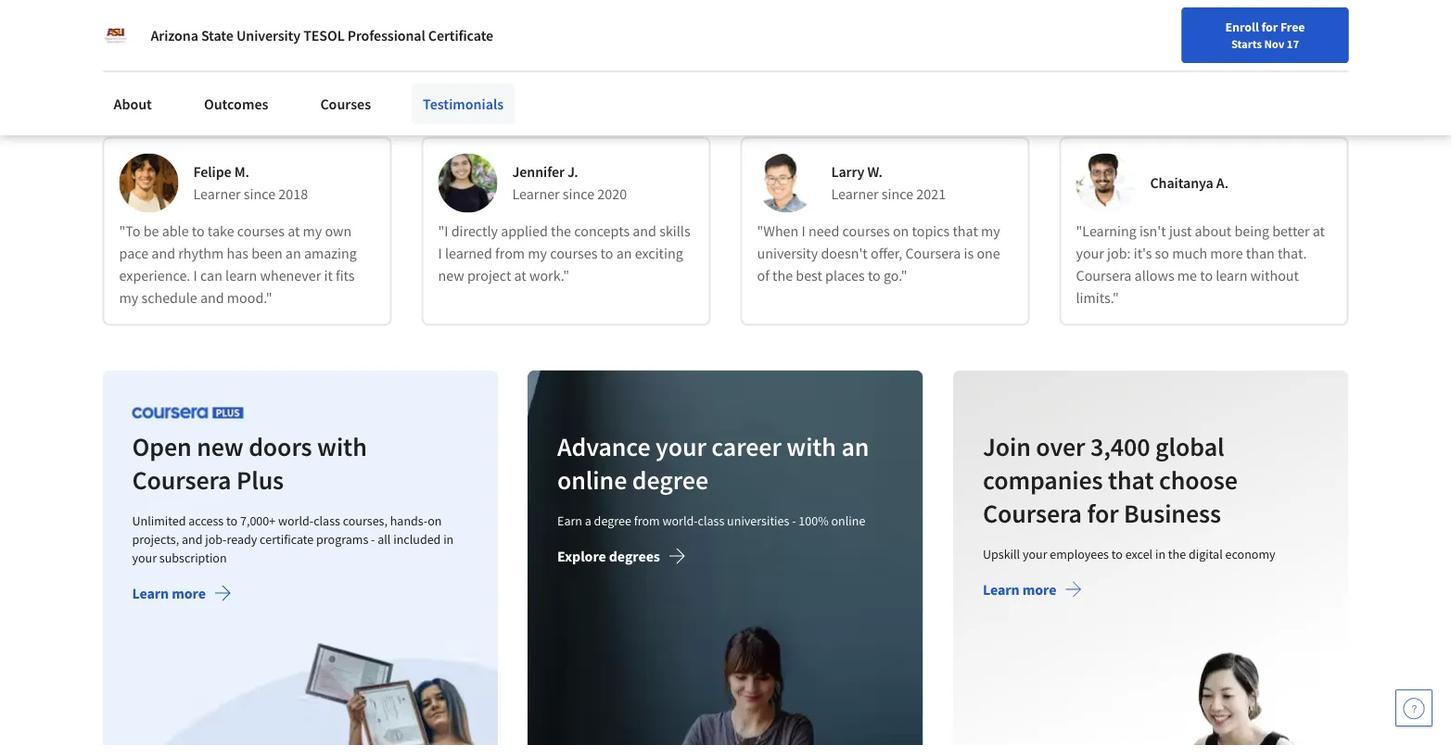 Task type: locate. For each thing, give the bounding box(es) containing it.
with
[[317, 431, 367, 464], [787, 431, 837, 464]]

degree
[[633, 465, 709, 497], [594, 513, 632, 530]]

1 vertical spatial -
[[371, 532, 375, 548]]

class for universities
[[698, 513, 725, 530]]

go."
[[884, 267, 908, 286]]

new down the coursera plus image
[[197, 431, 244, 464]]

1 learner from the left
[[193, 186, 241, 204]]

0 horizontal spatial the
[[551, 223, 572, 241]]

felipe
[[193, 163, 232, 182]]

0 vertical spatial online
[[558, 465, 628, 497]]

menu item
[[1063, 19, 1182, 79]]

learn more down subscription
[[132, 585, 206, 604]]

that down 3,400
[[1109, 465, 1154, 497]]

2 vertical spatial for
[[1088, 498, 1119, 530]]

0 vertical spatial from
[[495, 245, 525, 264]]

1 with from the left
[[317, 431, 367, 464]]

1 learn from the left
[[226, 267, 257, 286]]

to up the ready
[[226, 513, 238, 530]]

learner for jennifer
[[513, 186, 560, 204]]

"to be able to take courses at my own pace and rhythm has been an amazing experience. i can learn whenever it fits my schedule and mood."
[[119, 223, 357, 308]]

2 learner from the left
[[513, 186, 560, 204]]

1 vertical spatial the
[[773, 267, 793, 286]]

project
[[468, 267, 512, 286]]

1 horizontal spatial i
[[438, 245, 442, 264]]

0 horizontal spatial in
[[444, 532, 454, 548]]

learner down jennifer
[[513, 186, 560, 204]]

"to
[[119, 223, 141, 241]]

i inside "when i need courses on topics that my university doesn't offer, coursera is one of the best places to go."
[[802, 223, 806, 241]]

0 vertical spatial for
[[1262, 19, 1279, 35]]

learner inside larry w. learner since 2021
[[832, 186, 879, 204]]

since down the m.
[[244, 186, 276, 204]]

world- inside unlimited access to 7,000+ world-class courses, hands-on projects, and job-ready certificate programs - all included in your subscription
[[278, 513, 314, 530]]

and up exciting
[[633, 223, 657, 241]]

- left 100%
[[793, 513, 797, 530]]

experience.
[[119, 267, 191, 286]]

world- up certificate
[[278, 513, 314, 530]]

my up work."
[[528, 245, 547, 264]]

courses up offer,
[[843, 223, 890, 241]]

0 horizontal spatial world-
[[278, 513, 314, 530]]

coursera inside "learning isn't just about being better at your job: it's so much more than that. coursera allows me to learn without limits."
[[1077, 267, 1132, 286]]

2 with from the left
[[787, 431, 837, 464]]

the right of
[[773, 267, 793, 286]]

2 horizontal spatial an
[[842, 431, 870, 464]]

an inside advance your career with an online degree
[[842, 431, 870, 464]]

i inside "to be able to take courses at my own pace and rhythm has been an amazing experience. i can learn whenever it fits my schedule and mood."
[[193, 267, 197, 286]]

coursera
[[321, 75, 420, 107], [906, 245, 961, 264], [1077, 267, 1132, 286], [132, 465, 231, 497], [983, 498, 1083, 530]]

1 horizontal spatial an
[[617, 245, 632, 264]]

1 horizontal spatial on
[[893, 223, 910, 241]]

places
[[826, 267, 865, 286]]

since down w.
[[882, 186, 914, 204]]

1 horizontal spatial learn more
[[983, 581, 1057, 600]]

with for career
[[787, 431, 837, 464]]

2 since from the left
[[563, 186, 595, 204]]

applied
[[501, 223, 548, 241]]

0 horizontal spatial online
[[558, 465, 628, 497]]

on up 'included'
[[428, 513, 442, 530]]

my up one
[[982, 223, 1001, 241]]

1 horizontal spatial career
[[712, 431, 782, 464]]

1 horizontal spatial from
[[634, 513, 660, 530]]

more
[[1211, 245, 1244, 264], [1023, 581, 1057, 600], [172, 585, 206, 604]]

state
[[201, 26, 234, 45]]

2 horizontal spatial more
[[1211, 245, 1244, 264]]

with up 100%
[[787, 431, 837, 464]]

choose
[[237, 75, 316, 107], [1160, 465, 1238, 497]]

to down concepts
[[601, 245, 614, 264]]

0 horizontal spatial courses
[[237, 223, 285, 241]]

2 horizontal spatial since
[[882, 186, 914, 204]]

with inside open new doors with coursera plus
[[317, 431, 367, 464]]

0 vertical spatial that
[[953, 223, 979, 241]]

2 learn from the left
[[1217, 267, 1248, 286]]

1 horizontal spatial the
[[773, 267, 793, 286]]

1 since from the left
[[244, 186, 276, 204]]

career right their on the left of the page
[[520, 75, 590, 107]]

about
[[1195, 223, 1232, 241]]

0 horizontal spatial at
[[288, 223, 300, 241]]

arizona state university image
[[103, 22, 128, 48]]

an
[[286, 245, 301, 264], [617, 245, 632, 264], [842, 431, 870, 464]]

whenever
[[260, 267, 321, 286]]

unlimited access to 7,000+ world-class courses, hands-on projects, and job-ready certificate programs - all included in your subscription
[[132, 513, 454, 567]]

learner down larry
[[832, 186, 879, 204]]

- left the all
[[371, 532, 375, 548]]

on up offer,
[[893, 223, 910, 241]]

jennifer
[[513, 163, 565, 182]]

0 horizontal spatial since
[[244, 186, 276, 204]]

global
[[1156, 431, 1225, 464]]

1 horizontal spatial -
[[793, 513, 797, 530]]

mood."
[[227, 290, 272, 308]]

economy
[[1226, 547, 1276, 563]]

1 world- from the left
[[278, 513, 314, 530]]

isn't
[[1140, 223, 1167, 241]]

degree right the a
[[594, 513, 632, 530]]

coursera down open
[[132, 465, 231, 497]]

with inside advance your career with an online degree
[[787, 431, 837, 464]]

it
[[324, 267, 333, 286]]

3 since from the left
[[882, 186, 914, 204]]

more down the employees
[[1023, 581, 1057, 600]]

learn more down upskill
[[983, 581, 1057, 600]]

1 horizontal spatial in
[[1156, 547, 1166, 563]]

class inside unlimited access to 7,000+ world-class courses, hands-on projects, and job-ready certificate programs - all included in your subscription
[[314, 513, 340, 530]]

can
[[200, 267, 223, 286]]

1 vertical spatial new
[[197, 431, 244, 464]]

and up subscription
[[182, 532, 203, 548]]

to
[[192, 223, 205, 241], [601, 245, 614, 264], [868, 267, 881, 286], [1201, 267, 1214, 286], [226, 513, 238, 530], [1112, 547, 1123, 563]]

a
[[585, 513, 592, 530]]

the inside "i directly applied the concepts and skills i learned from my courses to an exciting new project at work."
[[551, 223, 572, 241]]

coursera down topics
[[906, 245, 961, 264]]

0 vertical spatial the
[[551, 223, 572, 241]]

since inside jennifer j. learner since 2020
[[563, 186, 595, 204]]

0 horizontal spatial class
[[314, 513, 340, 530]]

degree inside advance your career with an online degree
[[633, 465, 709, 497]]

felipe m. learner since 2018
[[193, 163, 308, 204]]

coursera down professional
[[321, 75, 420, 107]]

more down subscription
[[172, 585, 206, 604]]

learner down felipe
[[193, 186, 241, 204]]

- inside unlimited access to 7,000+ world-class courses, hands-on projects, and job-ready certificate programs - all included in your subscription
[[371, 532, 375, 548]]

just
[[1170, 223, 1192, 241]]

upskill your employees to excel in the digital economy
[[983, 547, 1276, 563]]

for left their on the left of the page
[[425, 75, 457, 107]]

and
[[633, 223, 657, 241], [152, 245, 175, 264], [200, 290, 224, 308], [182, 532, 203, 548]]

since down j.
[[563, 186, 595, 204]]

i down "i
[[438, 245, 442, 264]]

0 horizontal spatial learn
[[226, 267, 257, 286]]

2 horizontal spatial at
[[1313, 223, 1326, 241]]

0 horizontal spatial more
[[172, 585, 206, 604]]

an inside "to be able to take courses at my own pace and rhythm has been an amazing experience. i can learn whenever it fits my schedule and mood."
[[286, 245, 301, 264]]

1 vertical spatial that
[[1109, 465, 1154, 497]]

for up nov at the right of page
[[1262, 19, 1279, 35]]

in right excel
[[1156, 547, 1166, 563]]

0 horizontal spatial that
[[953, 223, 979, 241]]

courses up 'been'
[[237, 223, 285, 241]]

1 horizontal spatial at
[[514, 267, 527, 286]]

2 horizontal spatial the
[[1169, 547, 1187, 563]]

0 horizontal spatial for
[[425, 75, 457, 107]]

my left own
[[303, 223, 322, 241]]

learn
[[983, 581, 1020, 600], [132, 585, 169, 604]]

since for j.
[[563, 186, 595, 204]]

class left universities
[[698, 513, 725, 530]]

1 horizontal spatial since
[[563, 186, 595, 204]]

since inside larry w. learner since 2021
[[882, 186, 914, 204]]

0 horizontal spatial learn more
[[132, 585, 206, 604]]

all
[[378, 532, 391, 548]]

courses link
[[309, 83, 382, 124]]

class up programs
[[314, 513, 340, 530]]

to inside "i directly applied the concepts and skills i learned from my courses to an exciting new project at work."
[[601, 245, 614, 264]]

learn for more
[[1217, 267, 1248, 286]]

jennifer j. learner since 2020
[[513, 163, 627, 204]]

able
[[162, 223, 189, 241]]

0 horizontal spatial on
[[428, 513, 442, 530]]

learn down upskill
[[983, 581, 1020, 600]]

2 vertical spatial i
[[193, 267, 197, 286]]

0 horizontal spatial with
[[317, 431, 367, 464]]

1 horizontal spatial choose
[[1160, 465, 1238, 497]]

from up degrees
[[634, 513, 660, 530]]

for up the employees
[[1088, 498, 1119, 530]]

learned
[[445, 245, 493, 264]]

courses up work."
[[550, 245, 598, 264]]

1 vertical spatial for
[[425, 75, 457, 107]]

courses inside "when i need courses on topics that my university doesn't offer, coursera is one of the best places to go."
[[843, 223, 890, 241]]

with right "doors"
[[317, 431, 367, 464]]

included
[[394, 532, 441, 548]]

learner inside felipe m. learner since 2018
[[193, 186, 241, 204]]

why people choose coursera for their career
[[103, 75, 590, 107]]

arizona
[[151, 26, 198, 45]]

at inside "learning isn't just about being better at your job: it's so much more than that. coursera allows me to learn without limits."
[[1313, 223, 1326, 241]]

your down projects,
[[132, 550, 157, 567]]

online right 100%
[[832, 513, 866, 530]]

to up rhythm
[[192, 223, 205, 241]]

online down advance
[[558, 465, 628, 497]]

more inside "learning isn't just about being better at your job: it's so much more than that. coursera allows me to learn without limits."
[[1211, 245, 1244, 264]]

learn more
[[983, 581, 1057, 600], [132, 585, 206, 604]]

the right applied
[[551, 223, 572, 241]]

topics
[[913, 223, 950, 241]]

1 horizontal spatial courses
[[550, 245, 598, 264]]

0 horizontal spatial -
[[371, 532, 375, 548]]

i left need
[[802, 223, 806, 241]]

"learning isn't just about being better at your job: it's so much more than that. coursera allows me to learn without limits."
[[1077, 223, 1326, 308]]

choose inside join over 3,400 global companies that choose coursera for business
[[1160, 465, 1238, 497]]

career
[[520, 75, 590, 107], [712, 431, 782, 464]]

1 horizontal spatial learn
[[1217, 267, 1248, 286]]

upskill
[[983, 547, 1021, 563]]

learner inside jennifer j. learner since 2020
[[513, 186, 560, 204]]

0 vertical spatial career
[[520, 75, 590, 107]]

world- for 7,000+
[[278, 513, 314, 530]]

2 horizontal spatial i
[[802, 223, 806, 241]]

2 horizontal spatial learner
[[832, 186, 879, 204]]

i left "can"
[[193, 267, 197, 286]]

learn down "has"
[[226, 267, 257, 286]]

testimonials link
[[412, 83, 515, 124]]

3 learner from the left
[[832, 186, 879, 204]]

since for m.
[[244, 186, 276, 204]]

0 horizontal spatial from
[[495, 245, 525, 264]]

"when i need courses on topics that my university doesn't offer, coursera is one of the best places to go."
[[758, 223, 1001, 286]]

to inside "when i need courses on topics that my university doesn't offer, coursera is one of the best places to go."
[[868, 267, 881, 286]]

1 class from the left
[[314, 513, 340, 530]]

explore
[[558, 548, 607, 567]]

0 horizontal spatial new
[[197, 431, 244, 464]]

my
[[303, 223, 322, 241], [982, 223, 1001, 241], [528, 245, 547, 264], [119, 290, 138, 308]]

your
[[1077, 245, 1105, 264], [656, 431, 707, 464], [1023, 547, 1048, 563], [132, 550, 157, 567]]

0 vertical spatial on
[[893, 223, 910, 241]]

1 horizontal spatial with
[[787, 431, 837, 464]]

at left work."
[[514, 267, 527, 286]]

1 horizontal spatial for
[[1088, 498, 1119, 530]]

learn
[[226, 267, 257, 286], [1217, 267, 1248, 286]]

than
[[1247, 245, 1275, 264]]

0 vertical spatial i
[[802, 223, 806, 241]]

0 horizontal spatial an
[[286, 245, 301, 264]]

learn inside "to be able to take courses at my own pace and rhythm has been an amazing experience. i can learn whenever it fits my schedule and mood."
[[226, 267, 257, 286]]

since
[[244, 186, 276, 204], [563, 186, 595, 204], [882, 186, 914, 204]]

university
[[236, 26, 301, 45]]

courses inside "to be able to take courses at my own pace and rhythm has been an amazing experience. i can learn whenever it fits my schedule and mood."
[[237, 223, 285, 241]]

1 vertical spatial choose
[[1160, 465, 1238, 497]]

learn inside "learning isn't just about being better at your job: it's so much more than that. coursera allows me to learn without limits."
[[1217, 267, 1248, 286]]

0 vertical spatial degree
[[633, 465, 709, 497]]

1 horizontal spatial learn
[[983, 581, 1020, 600]]

new down learned
[[438, 267, 465, 286]]

certificate
[[260, 532, 314, 548]]

courses,
[[343, 513, 388, 530]]

choose down university
[[237, 75, 316, 107]]

learn more link down subscription
[[132, 585, 232, 608]]

me
[[1178, 267, 1198, 286]]

learn for has
[[226, 267, 257, 286]]

at inside "to be able to take courses at my own pace and rhythm has been an amazing experience. i can learn whenever it fits my schedule and mood."
[[288, 223, 300, 241]]

0 horizontal spatial i
[[193, 267, 197, 286]]

on inside "when i need courses on topics that my university doesn't offer, coursera is one of the best places to go."
[[893, 223, 910, 241]]

at right better
[[1313, 223, 1326, 241]]

0 horizontal spatial learner
[[193, 186, 241, 204]]

best
[[796, 267, 823, 286]]

at down 2018
[[288, 223, 300, 241]]

to right the 'me'
[[1201, 267, 1214, 286]]

world- down advance your career with an online degree
[[663, 513, 698, 530]]

your down ""learning"
[[1077, 245, 1105, 264]]

1 horizontal spatial class
[[698, 513, 725, 530]]

employees
[[1050, 547, 1109, 563]]

0 vertical spatial new
[[438, 267, 465, 286]]

free
[[1281, 19, 1306, 35]]

show notifications image
[[1201, 23, 1224, 45]]

that up is on the right
[[953, 223, 979, 241]]

1 horizontal spatial that
[[1109, 465, 1154, 497]]

2 world- from the left
[[663, 513, 698, 530]]

choose down global
[[1160, 465, 1238, 497]]

my down experience.
[[119, 290, 138, 308]]

since inside felipe m. learner since 2018
[[244, 186, 276, 204]]

1 vertical spatial on
[[428, 513, 442, 530]]

at for courses
[[288, 223, 300, 241]]

2 vertical spatial the
[[1169, 547, 1187, 563]]

"when
[[758, 223, 799, 241]]

1 horizontal spatial new
[[438, 267, 465, 286]]

for inside enroll for free starts nov 17
[[1262, 19, 1279, 35]]

from down applied
[[495, 245, 525, 264]]

help center image
[[1404, 698, 1426, 720]]

your inside unlimited access to 7,000+ world-class courses, hands-on projects, and job-ready certificate programs - all included in your subscription
[[132, 550, 157, 567]]

that
[[953, 223, 979, 241], [1109, 465, 1154, 497]]

0 vertical spatial -
[[793, 513, 797, 530]]

tesol
[[304, 26, 345, 45]]

advance your career with an online degree
[[558, 431, 870, 497]]

need
[[809, 223, 840, 241]]

to left go." at the top right of page
[[868, 267, 881, 286]]

2 horizontal spatial courses
[[843, 223, 890, 241]]

0 vertical spatial choose
[[237, 75, 316, 107]]

your right advance
[[656, 431, 707, 464]]

learn down the than
[[1217, 267, 1248, 286]]

your right upskill
[[1023, 547, 1048, 563]]

learn down projects,
[[132, 585, 169, 604]]

2020
[[598, 186, 627, 204]]

about
[[114, 95, 152, 113]]

1 horizontal spatial world-
[[663, 513, 698, 530]]

i
[[802, 223, 806, 241], [438, 245, 442, 264], [193, 267, 197, 286]]

None search field
[[264, 12, 673, 49]]

1 vertical spatial i
[[438, 245, 442, 264]]

1 vertical spatial career
[[712, 431, 782, 464]]

enroll
[[1226, 19, 1260, 35]]

arizona state university tesol professional certificate
[[151, 26, 494, 45]]

learn more link down upskill
[[983, 581, 1083, 604]]

more down about on the top
[[1211, 245, 1244, 264]]

degrees
[[609, 548, 661, 567]]

since for w.
[[882, 186, 914, 204]]

the left digital
[[1169, 547, 1187, 563]]

an inside "i directly applied the concepts and skills i learned from my courses to an exciting new project at work."
[[617, 245, 632, 264]]

coursera up limits."
[[1077, 267, 1132, 286]]

2 class from the left
[[698, 513, 725, 530]]

coursera down companies
[[983, 498, 1083, 530]]

2 horizontal spatial for
[[1262, 19, 1279, 35]]

degree up earn a degree from world-class universities - 100% online
[[633, 465, 709, 497]]

1 horizontal spatial learner
[[513, 186, 560, 204]]

class
[[314, 513, 340, 530], [698, 513, 725, 530]]

1 vertical spatial online
[[832, 513, 866, 530]]

career up universities
[[712, 431, 782, 464]]

the
[[551, 223, 572, 241], [773, 267, 793, 286], [1169, 547, 1187, 563]]

0 horizontal spatial learn more link
[[132, 585, 232, 608]]

in right 'included'
[[444, 532, 454, 548]]

a.
[[1217, 175, 1229, 193]]



Task type: describe. For each thing, give the bounding box(es) containing it.
explore degrees link
[[558, 548, 687, 571]]

and inside unlimited access to 7,000+ world-class courses, hands-on projects, and job-ready certificate programs - all included in your subscription
[[182, 532, 203, 548]]

business
[[1124, 498, 1222, 530]]

why
[[103, 75, 150, 107]]

new inside open new doors with coursera plus
[[197, 431, 244, 464]]

and up experience.
[[152, 245, 175, 264]]

amazing
[[304, 245, 357, 264]]

earn
[[558, 513, 583, 530]]

in inside unlimited access to 7,000+ world-class courses, hands-on projects, and job-ready certificate programs - all included in your subscription
[[444, 532, 454, 548]]

fits
[[336, 267, 355, 286]]

0 horizontal spatial learn
[[132, 585, 169, 604]]

at inside "i directly applied the concepts and skills i learned from my courses to an exciting new project at work."
[[514, 267, 527, 286]]

unlimited
[[132, 513, 186, 530]]

being
[[1235, 223, 1270, 241]]

testimonials
[[423, 95, 504, 113]]

professional
[[348, 26, 426, 45]]

to left excel
[[1112, 547, 1123, 563]]

it's
[[1134, 245, 1153, 264]]

and inside "i directly applied the concepts and skills i learned from my courses to an exciting new project at work."
[[633, 223, 657, 241]]

class for courses,
[[314, 513, 340, 530]]

learn more for the left learn more link
[[132, 585, 206, 604]]

of
[[758, 267, 770, 286]]

been
[[252, 245, 283, 264]]

my inside "i directly applied the concepts and skills i learned from my courses to an exciting new project at work."
[[528, 245, 547, 264]]

1 horizontal spatial online
[[832, 513, 866, 530]]

1 horizontal spatial learn more link
[[983, 581, 1083, 604]]

7,000+
[[240, 513, 276, 530]]

that inside "when i need courses on topics that my university doesn't offer, coursera is one of the best places to go."
[[953, 223, 979, 241]]

1 horizontal spatial more
[[1023, 581, 1057, 600]]

ready
[[227, 532, 257, 548]]

larry w. learner since 2021
[[832, 163, 946, 204]]

"i
[[438, 223, 449, 241]]

their
[[462, 75, 515, 107]]

companies
[[983, 465, 1103, 497]]

courses
[[320, 95, 371, 113]]

learner for larry
[[832, 186, 879, 204]]

allows
[[1135, 267, 1175, 286]]

at for better
[[1313, 223, 1326, 241]]

chaitanya
[[1151, 175, 1214, 193]]

own
[[325, 223, 352, 241]]

coursera inside join over 3,400 global companies that choose coursera for business
[[983, 498, 1083, 530]]

for inside join over 3,400 global companies that choose coursera for business
[[1088, 498, 1119, 530]]

nov
[[1265, 36, 1285, 51]]

concepts
[[575, 223, 630, 241]]

certificate
[[428, 26, 494, 45]]

1 vertical spatial from
[[634, 513, 660, 530]]

coursera image
[[22, 15, 140, 45]]

to inside "to be able to take courses at my own pace and rhythm has been an amazing experience. i can learn whenever it fits my schedule and mood."
[[192, 223, 205, 241]]

"learning
[[1077, 223, 1137, 241]]

projects,
[[132, 532, 179, 548]]

doesn't
[[821, 245, 868, 264]]

to inside "learning isn't just about being better at your job: it's so much more than that. coursera allows me to learn without limits."
[[1201, 267, 1214, 286]]

and down "can"
[[200, 290, 224, 308]]

subscription
[[159, 550, 227, 567]]

100%
[[799, 513, 829, 530]]

exciting
[[635, 245, 684, 264]]

skills
[[660, 223, 691, 241]]

2018
[[279, 186, 308, 204]]

2021
[[917, 186, 946, 204]]

explore degrees
[[558, 548, 661, 567]]

courses inside "i directly applied the concepts and skills i learned from my courses to an exciting new project at work."
[[550, 245, 598, 264]]

coursera inside "when i need courses on topics that my university doesn't offer, coursera is one of the best places to go."
[[906, 245, 961, 264]]

your inside "learning isn't just about being better at your job: it's so much more than that. coursera allows me to learn without limits."
[[1077, 245, 1105, 264]]

17
[[1288, 36, 1300, 51]]

world- for from
[[663, 513, 698, 530]]

offer,
[[871, 245, 903, 264]]

earn a degree from world-class universities - 100% online
[[558, 513, 866, 530]]

work."
[[530, 267, 570, 286]]

universities
[[728, 513, 790, 530]]

much
[[1173, 245, 1208, 264]]

so
[[1156, 245, 1170, 264]]

starts
[[1232, 36, 1263, 51]]

w.
[[868, 163, 883, 182]]

be
[[144, 223, 159, 241]]

learn more for rightmost learn more link
[[983, 581, 1057, 600]]

enroll for free starts nov 17
[[1226, 19, 1306, 51]]

from inside "i directly applied the concepts and skills i learned from my courses to an exciting new project at work."
[[495, 245, 525, 264]]

i inside "i directly applied the concepts and skills i learned from my courses to an exciting new project at work."
[[438, 245, 442, 264]]

0 horizontal spatial career
[[520, 75, 590, 107]]

open
[[132, 431, 192, 464]]

directly
[[452, 223, 498, 241]]

hands-
[[390, 513, 428, 530]]

larry
[[832, 163, 865, 182]]

excel
[[1126, 547, 1153, 563]]

schedule
[[141, 290, 197, 308]]

that.
[[1278, 245, 1308, 264]]

programs
[[316, 532, 369, 548]]

my inside "when i need courses on topics that my university doesn't offer, coursera is one of the best places to go."
[[982, 223, 1001, 241]]

new inside "i directly applied the concepts and skills i learned from my courses to an exciting new project at work."
[[438, 267, 465, 286]]

online inside advance your career with an online degree
[[558, 465, 628, 497]]

coursera plus image
[[132, 408, 244, 420]]

the inside "when i need courses on topics that my university doesn't offer, coursera is one of the best places to go."
[[773, 267, 793, 286]]

on inside unlimited access to 7,000+ world-class courses, hands-on projects, and job-ready certificate programs - all included in your subscription
[[428, 513, 442, 530]]

take
[[208, 223, 234, 241]]

without
[[1251, 267, 1300, 286]]

people
[[155, 75, 232, 107]]

your inside advance your career with an online degree
[[656, 431, 707, 464]]

"i directly applied the concepts and skills i learned from my courses to an exciting new project at work."
[[438, 223, 691, 286]]

0 horizontal spatial choose
[[237, 75, 316, 107]]

career inside advance your career with an online degree
[[712, 431, 782, 464]]

m.
[[234, 163, 249, 182]]

doors
[[249, 431, 312, 464]]

1 vertical spatial degree
[[594, 513, 632, 530]]

that inside join over 3,400 global companies that choose coursera for business
[[1109, 465, 1154, 497]]

plus
[[237, 465, 284, 497]]

learner for felipe
[[193, 186, 241, 204]]

digital
[[1189, 547, 1223, 563]]

is
[[964, 245, 974, 264]]

job-
[[205, 532, 227, 548]]

to inside unlimited access to 7,000+ world-class courses, hands-on projects, and job-ready certificate programs - all included in your subscription
[[226, 513, 238, 530]]

one
[[977, 245, 1001, 264]]

with for doors
[[317, 431, 367, 464]]

has
[[227, 245, 249, 264]]

university
[[758, 245, 819, 264]]

open new doors with coursera plus
[[132, 431, 367, 497]]

coursera inside open new doors with coursera plus
[[132, 465, 231, 497]]



Task type: vqa. For each thing, say whether or not it's contained in the screenshot.


